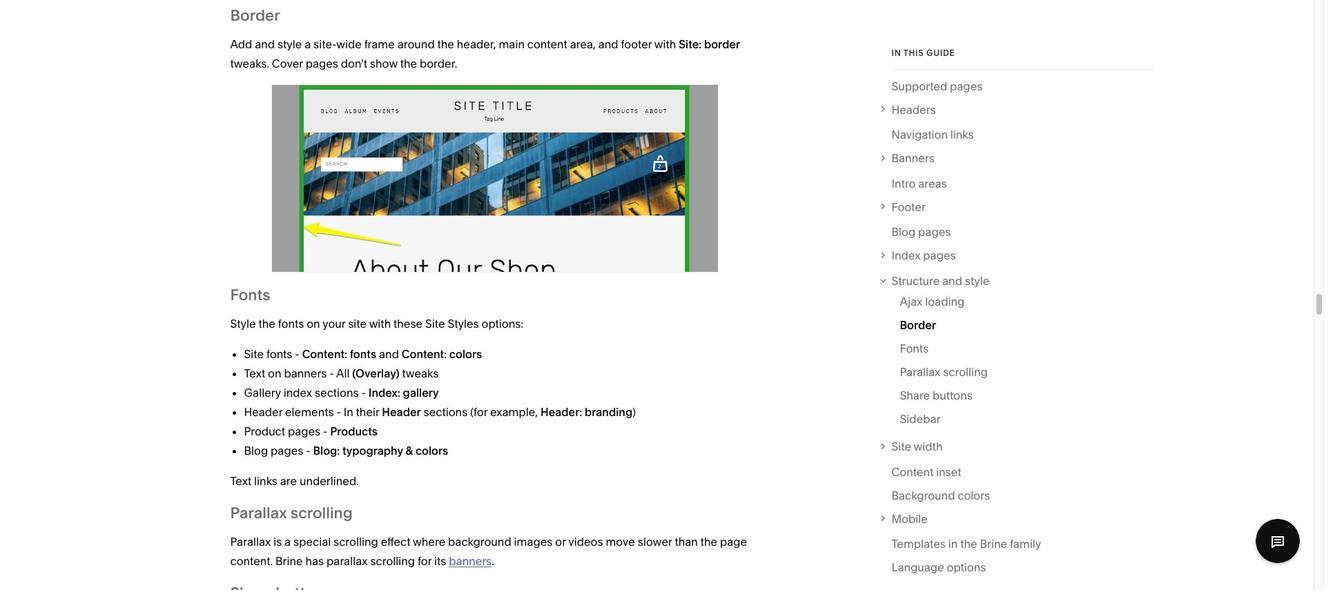 Task type: describe. For each thing, give the bounding box(es) containing it.
1 horizontal spatial banners
[[449, 555, 492, 569]]

2 vertical spatial colors
[[958, 489, 990, 503]]

branding
[[585, 406, 633, 419]]

these
[[394, 317, 423, 331]]

their
[[356, 406, 379, 419]]

blog:
[[313, 444, 340, 458]]

pages inside "dropdown button"
[[923, 249, 956, 263]]

banners link
[[892, 149, 1154, 168]]

areas
[[919, 177, 947, 191]]

site
[[348, 317, 367, 331]]

example,
[[490, 406, 538, 419]]

border
[[704, 37, 740, 51]]

the up border.
[[437, 37, 454, 51]]

1 horizontal spatial brine
[[980, 538, 1008, 551]]

index
[[284, 386, 312, 400]]

1 vertical spatial parallax scrolling
[[230, 504, 353, 523]]

sidebar link
[[900, 410, 941, 433]]

intro areas
[[892, 177, 947, 191]]

on inside site fonts - content: fonts and content: colors text on banners - all (overlay) tweaks gallery index sections - index: gallery header elements - in their header sections (for example, header: branding ) product pages - products blog pages - blog: typography & colors
[[268, 367, 281, 381]]

tweaks
[[402, 367, 439, 381]]

&
[[406, 444, 413, 458]]

)
[[633, 406, 636, 419]]

mobile button
[[877, 510, 1154, 529]]

and inside dropdown button
[[943, 274, 963, 288]]

than
[[675, 535, 698, 549]]

its
[[434, 555, 446, 569]]

effect
[[381, 535, 411, 549]]

all
[[336, 367, 350, 381]]

index pages button
[[877, 246, 1154, 265]]

1 horizontal spatial parallax scrolling
[[900, 366, 988, 379]]

buttons
[[933, 389, 973, 403]]

- up the products
[[337, 406, 341, 419]]

parallax scrolling link
[[900, 363, 988, 386]]

this
[[904, 48, 924, 58]]

add
[[230, 37, 252, 51]]

show
[[370, 57, 398, 71]]

footer button
[[877, 197, 1154, 217]]

header:
[[541, 406, 582, 419]]

has
[[306, 555, 324, 569]]

banners inside site fonts - content: fonts and content: colors text on banners - all (overlay) tweaks gallery index sections - index: gallery header elements - in their header sections (for example, header: branding ) product pages - products blog pages - blog: typography & colors
[[284, 367, 327, 381]]

pages down the guide
[[950, 79, 983, 93]]

content inset link
[[892, 463, 962, 486]]

navigation
[[892, 128, 948, 142]]

- up their on the left bottom of the page
[[362, 386, 366, 400]]

and right add
[[255, 37, 275, 51]]

pages down elements
[[288, 425, 321, 439]]

tweaks.
[[230, 57, 269, 71]]

scrolling up the special
[[291, 504, 353, 523]]

background
[[448, 535, 511, 549]]

don't
[[341, 57, 367, 71]]

style
[[230, 317, 256, 331]]

underlined.
[[300, 475, 359, 489]]

options:
[[482, 317, 523, 331]]

family
[[1010, 538, 1041, 551]]

the down the around
[[400, 57, 417, 71]]

site:
[[679, 37, 702, 51]]

banners link
[[449, 555, 492, 569]]

navigation links link
[[892, 125, 974, 149]]

the right in
[[961, 538, 978, 551]]

language
[[892, 561, 944, 575]]

structure and style button
[[877, 271, 1154, 291]]

- up blog:
[[323, 425, 328, 439]]

1 vertical spatial with
[[369, 317, 391, 331]]

blog inside site fonts - content: fonts and content: colors text on banners - all (overlay) tweaks gallery index sections - index: gallery header elements - in their header sections (for example, header: branding ) product pages - products blog pages - blog: typography & colors
[[244, 444, 268, 458]]

1 vertical spatial text
[[230, 475, 252, 489]]

the right style
[[259, 317, 275, 331]]

wide
[[336, 37, 362, 51]]

1 horizontal spatial site
[[425, 317, 445, 331]]

main
[[499, 37, 525, 51]]

1 horizontal spatial colors
[[449, 348, 482, 361]]

background colors
[[892, 489, 990, 503]]

1 horizontal spatial sections
[[424, 406, 468, 419]]

links for navigation
[[951, 128, 974, 142]]

and inside site fonts - content: fonts and content: colors text on banners - all (overlay) tweaks gallery index sections - index: gallery header elements - in their header sections (for example, header: branding ) product pages - products blog pages - blog: typography & colors
[[379, 348, 399, 361]]

pages up index pages
[[918, 225, 951, 239]]

share buttons link
[[900, 386, 973, 410]]

options
[[947, 561, 986, 575]]

styles
[[448, 317, 479, 331]]

slower
[[638, 535, 672, 549]]

scrolling down effect
[[370, 555, 415, 569]]

site width link
[[892, 437, 1154, 457]]

templates in the brine family
[[892, 538, 1041, 551]]

scrolling up buttons at right bottom
[[943, 366, 988, 379]]

scrolling up parallax
[[334, 535, 378, 549]]

site-
[[314, 37, 336, 51]]

site fonts - content: fonts and content: colors text on banners - all (overlay) tweaks gallery index sections - index: gallery header elements - in their header sections (for example, header: branding ) product pages - products blog pages - blog: typography & colors
[[244, 348, 636, 458]]

2 content: from the left
[[402, 348, 447, 361]]

mobile
[[892, 512, 928, 526]]

index
[[892, 249, 921, 263]]

in
[[949, 538, 958, 551]]

0 vertical spatial fonts
[[230, 286, 270, 305]]

blog pages link
[[892, 223, 951, 246]]

index pages link
[[892, 246, 1154, 265]]

.
[[492, 555, 494, 569]]

border.
[[420, 57, 457, 71]]

- up index
[[295, 348, 300, 361]]

supported pages link
[[892, 77, 983, 100]]

text inside site fonts - content: fonts and content: colors text on banners - all (overlay) tweaks gallery index sections - index: gallery header elements - in their header sections (for example, header: branding ) product pages - products blog pages - blog: typography & colors
[[244, 367, 265, 381]]

border link
[[900, 316, 936, 339]]

a inside parallax is a special scrolling effect where background images or videos move slower than the page content. brine has parallax scrolling for its
[[285, 535, 291, 549]]

(overlay)
[[352, 367, 400, 381]]

pages inside add and style a site-wide frame around the header, main content area, and footer with site: border tweaks. cover pages don't show the border.
[[306, 57, 338, 71]]

elements
[[285, 406, 334, 419]]

1 vertical spatial colors
[[416, 444, 448, 458]]

with inside add and style a site-wide frame around the header, main content area, and footer with site: border tweaks. cover pages don't show the border.
[[654, 37, 676, 51]]

1 horizontal spatial in
[[892, 48, 902, 58]]

site for site fonts - content: fonts and content: colors text on banners - all (overlay) tweaks gallery index sections - index: gallery header elements - in their header sections (for example, header: branding ) product pages - products blog pages - blog: typography & colors
[[244, 348, 264, 361]]

1 horizontal spatial border
[[900, 319, 936, 332]]

footer
[[892, 200, 926, 214]]

background
[[892, 489, 955, 503]]

fonts up gallery
[[266, 348, 292, 361]]



Task type: locate. For each thing, give the bounding box(es) containing it.
colors right &
[[416, 444, 448, 458]]

gallery
[[244, 386, 281, 400]]

0 horizontal spatial colors
[[416, 444, 448, 458]]

colors down inset
[[958, 489, 990, 503]]

1 vertical spatial links
[[254, 475, 278, 489]]

site inside site fonts - content: fonts and content: colors text on banners - all (overlay) tweaks gallery index sections - index: gallery header elements - in their header sections (for example, header: branding ) product pages - products blog pages - blog: typography & colors
[[244, 348, 264, 361]]

1 vertical spatial on
[[268, 367, 281, 381]]

1 header from the left
[[244, 406, 283, 419]]

around
[[398, 37, 435, 51]]

pages down site-
[[306, 57, 338, 71]]

1 vertical spatial brine
[[276, 555, 303, 569]]

fonts up style
[[230, 286, 270, 305]]

0 horizontal spatial style
[[278, 37, 302, 51]]

in left this
[[892, 48, 902, 58]]

blog pages
[[892, 225, 951, 239]]

footer
[[621, 37, 652, 51]]

0 horizontal spatial brine
[[276, 555, 303, 569]]

0 horizontal spatial blog
[[244, 444, 268, 458]]

banners .
[[449, 555, 494, 569]]

the inside parallax is a special scrolling effect where background images or videos move slower than the page content. brine has parallax scrolling for its
[[701, 535, 718, 549]]

ajax loading link
[[900, 292, 965, 316]]

a right "is"
[[285, 535, 291, 549]]

where
[[413, 535, 446, 549]]

and
[[255, 37, 275, 51], [599, 37, 618, 51], [943, 274, 963, 288], [379, 348, 399, 361]]

- left all
[[330, 367, 334, 381]]

banners up index
[[284, 367, 327, 381]]

site for site width
[[892, 440, 912, 454]]

footer link
[[892, 197, 1154, 217]]

with left "site:"
[[654, 37, 676, 51]]

0 vertical spatial links
[[951, 128, 974, 142]]

area,
[[570, 37, 596, 51]]

ajax
[[900, 295, 923, 309]]

0 horizontal spatial header
[[244, 406, 283, 419]]

parallax scrolling
[[900, 366, 988, 379], [230, 504, 353, 523]]

page
[[720, 535, 747, 549]]

fonts left your
[[278, 317, 304, 331]]

style
[[278, 37, 302, 51], [965, 274, 990, 288]]

banners
[[284, 367, 327, 381], [449, 555, 492, 569]]

0 horizontal spatial fonts
[[230, 286, 270, 305]]

0 vertical spatial blog
[[892, 225, 916, 239]]

0 vertical spatial border
[[230, 6, 280, 25]]

colors down styles
[[449, 348, 482, 361]]

brine
[[980, 538, 1008, 551], [276, 555, 303, 569]]

1 vertical spatial blog
[[244, 444, 268, 458]]

guide
[[927, 48, 955, 58]]

0 vertical spatial a
[[305, 37, 311, 51]]

supported
[[892, 79, 948, 93]]

border up add
[[230, 6, 280, 25]]

links left are at the bottom left of the page
[[254, 475, 278, 489]]

banners
[[892, 152, 935, 165]]

sections down gallery
[[424, 406, 468, 419]]

header,
[[457, 37, 496, 51]]

inset
[[936, 465, 962, 479]]

parallax scrolling up share buttons
[[900, 366, 988, 379]]

0 horizontal spatial banners
[[284, 367, 327, 381]]

site down style
[[244, 348, 264, 361]]

headers
[[892, 103, 936, 117]]

width
[[914, 440, 943, 454]]

0 horizontal spatial with
[[369, 317, 391, 331]]

the
[[437, 37, 454, 51], [400, 57, 417, 71], [259, 317, 275, 331], [701, 535, 718, 549], [961, 538, 978, 551]]

1 vertical spatial parallax
[[230, 504, 287, 523]]

headers button
[[877, 100, 1154, 119]]

ajax loading
[[900, 295, 965, 309]]

structure
[[892, 274, 940, 288]]

cover
[[272, 57, 303, 71]]

structure and style link
[[892, 271, 1154, 291]]

style inside add and style a site-wide frame around the header, main content area, and footer with site: border tweaks. cover pages don't show the border.
[[278, 37, 302, 51]]

1 content: from the left
[[302, 348, 347, 361]]

on
[[307, 317, 320, 331], [268, 367, 281, 381]]

site left width
[[892, 440, 912, 454]]

supported pages
[[892, 79, 983, 93]]

a inside add and style a site-wide frame around the header, main content area, and footer with site: border tweaks. cover pages don't show the border.
[[305, 37, 311, 51]]

links for text
[[254, 475, 278, 489]]

header down gallery
[[244, 406, 283, 419]]

1 vertical spatial in
[[344, 406, 353, 419]]

banners down background at the bottom left
[[449, 555, 492, 569]]

0 vertical spatial style
[[278, 37, 302, 51]]

fonts link
[[900, 339, 929, 363]]

fonts up (overlay)
[[350, 348, 376, 361]]

in inside site fonts - content: fonts and content: colors text on banners - all (overlay) tweaks gallery index sections - index: gallery header elements - in their header sections (for example, header: branding ) product pages - products blog pages - blog: typography & colors
[[344, 406, 353, 419]]

0 horizontal spatial a
[[285, 535, 291, 549]]

0 horizontal spatial site
[[244, 348, 264, 361]]

are
[[280, 475, 297, 489]]

0 horizontal spatial on
[[268, 367, 281, 381]]

content: up tweaks
[[402, 348, 447, 361]]

0 horizontal spatial parallax scrolling
[[230, 504, 353, 523]]

0 vertical spatial in
[[892, 48, 902, 58]]

in left their on the left bottom of the page
[[344, 406, 353, 419]]

0 vertical spatial banners
[[284, 367, 327, 381]]

parallax down fonts 'link'
[[900, 366, 941, 379]]

products
[[330, 425, 378, 439]]

1 horizontal spatial links
[[951, 128, 974, 142]]

1 vertical spatial site
[[244, 348, 264, 361]]

site right these
[[425, 317, 445, 331]]

parallax
[[327, 555, 368, 569]]

0 vertical spatial colors
[[449, 348, 482, 361]]

1 horizontal spatial with
[[654, 37, 676, 51]]

gallery
[[403, 386, 439, 400]]

header down index: on the left bottom
[[382, 406, 421, 419]]

with right site on the left bottom of page
[[369, 317, 391, 331]]

parallax up content.
[[230, 535, 271, 549]]

1 vertical spatial border
[[900, 319, 936, 332]]

content: up all
[[302, 348, 347, 361]]

1 horizontal spatial blog
[[892, 225, 916, 239]]

on left your
[[307, 317, 320, 331]]

parallax inside parallax is a special scrolling effect where background images or videos move slower than the page content. brine has parallax scrolling for its
[[230, 535, 271, 549]]

colors
[[449, 348, 482, 361], [416, 444, 448, 458], [958, 489, 990, 503]]

1 vertical spatial fonts
[[900, 342, 929, 356]]

2 vertical spatial site
[[892, 440, 912, 454]]

templates in the brine family link
[[892, 535, 1041, 558]]

language options
[[892, 561, 986, 575]]

structure and style
[[892, 274, 990, 288]]

style for structure
[[965, 274, 990, 288]]

videos
[[568, 535, 603, 549]]

fonts
[[278, 317, 304, 331], [266, 348, 292, 361], [350, 348, 376, 361]]

share
[[900, 389, 930, 403]]

brine inside parallax is a special scrolling effect where background images or videos move slower than the page content. brine has parallax scrolling for its
[[276, 555, 303, 569]]

templates
[[892, 538, 946, 551]]

style inside dropdown button
[[965, 274, 990, 288]]

style up cover
[[278, 37, 302, 51]]

and right area,
[[599, 37, 618, 51]]

content
[[892, 465, 934, 479]]

text up gallery
[[244, 367, 265, 381]]

text
[[244, 367, 265, 381], [230, 475, 252, 489]]

your
[[323, 317, 346, 331]]

typography
[[342, 444, 403, 458]]

brine down "is"
[[276, 555, 303, 569]]

parallax scrolling up "is"
[[230, 504, 353, 523]]

pages up structure and style
[[923, 249, 956, 263]]

0 horizontal spatial in
[[344, 406, 353, 419]]

0 horizontal spatial border
[[230, 6, 280, 25]]

header
[[244, 406, 283, 419], [382, 406, 421, 419]]

pages
[[306, 57, 338, 71], [950, 79, 983, 93], [918, 225, 951, 239], [923, 249, 956, 263], [288, 425, 321, 439], [271, 444, 303, 458]]

blog up 'index'
[[892, 225, 916, 239]]

the right than
[[701, 535, 718, 549]]

navigation links
[[892, 128, 974, 142]]

1 vertical spatial a
[[285, 535, 291, 549]]

content.
[[230, 555, 273, 569]]

a left site-
[[305, 37, 311, 51]]

parallax up "is"
[[230, 504, 287, 523]]

0 vertical spatial parallax scrolling
[[900, 366, 988, 379]]

style down index pages "dropdown button"
[[965, 274, 990, 288]]

style for add
[[278, 37, 302, 51]]

blog down the product on the bottom
[[244, 444, 268, 458]]

1 horizontal spatial a
[[305, 37, 311, 51]]

content inset
[[892, 465, 962, 479]]

intro areas link
[[892, 174, 947, 197]]

1 horizontal spatial fonts
[[900, 342, 929, 356]]

border down ajax
[[900, 319, 936, 332]]

in this guide
[[892, 48, 955, 58]]

0 horizontal spatial links
[[254, 475, 278, 489]]

special
[[293, 535, 331, 549]]

2 horizontal spatial colors
[[958, 489, 990, 503]]

language options link
[[892, 558, 986, 582]]

sections down all
[[315, 386, 359, 400]]

1 horizontal spatial content:
[[402, 348, 447, 361]]

0 vertical spatial parallax
[[900, 366, 941, 379]]

and up (overlay)
[[379, 348, 399, 361]]

-
[[295, 348, 300, 361], [330, 367, 334, 381], [362, 386, 366, 400], [337, 406, 341, 419], [323, 425, 328, 439], [306, 444, 310, 458]]

images
[[514, 535, 553, 549]]

headers link
[[892, 100, 1154, 119]]

1 horizontal spatial style
[[965, 274, 990, 288]]

2 header from the left
[[382, 406, 421, 419]]

text left are at the bottom left of the page
[[230, 475, 252, 489]]

0 vertical spatial sections
[[315, 386, 359, 400]]

0 vertical spatial with
[[654, 37, 676, 51]]

2 horizontal spatial site
[[892, 440, 912, 454]]

share buttons
[[900, 389, 973, 403]]

move
[[606, 535, 635, 549]]

0 vertical spatial site
[[425, 317, 445, 331]]

sidebar
[[900, 413, 941, 426]]

and up loading at the right
[[943, 274, 963, 288]]

1 vertical spatial style
[[965, 274, 990, 288]]

1 vertical spatial sections
[[424, 406, 468, 419]]

(for
[[470, 406, 488, 419]]

0 horizontal spatial sections
[[315, 386, 359, 400]]

loading
[[925, 295, 965, 309]]

brine border.png image
[[271, 84, 719, 273]]

1 horizontal spatial header
[[382, 406, 421, 419]]

- left blog:
[[306, 444, 310, 458]]

0 vertical spatial text
[[244, 367, 265, 381]]

mobile link
[[892, 510, 1154, 529]]

0 vertical spatial on
[[307, 317, 320, 331]]

product
[[244, 425, 285, 439]]

is
[[274, 535, 282, 549]]

0 horizontal spatial content:
[[302, 348, 347, 361]]

0 vertical spatial brine
[[980, 538, 1008, 551]]

pages down the product on the bottom
[[271, 444, 303, 458]]

on up gallery
[[268, 367, 281, 381]]

site inside "site width" link
[[892, 440, 912, 454]]

background colors link
[[892, 486, 990, 510]]

1 horizontal spatial on
[[307, 317, 320, 331]]

with
[[654, 37, 676, 51], [369, 317, 391, 331]]

2 vertical spatial parallax
[[230, 535, 271, 549]]

brine left family
[[980, 538, 1008, 551]]

1 vertical spatial banners
[[449, 555, 492, 569]]

fonts down border link
[[900, 342, 929, 356]]

links right navigation
[[951, 128, 974, 142]]

content
[[527, 37, 568, 51]]



Task type: vqa. For each thing, say whether or not it's contained in the screenshot.
right header
yes



